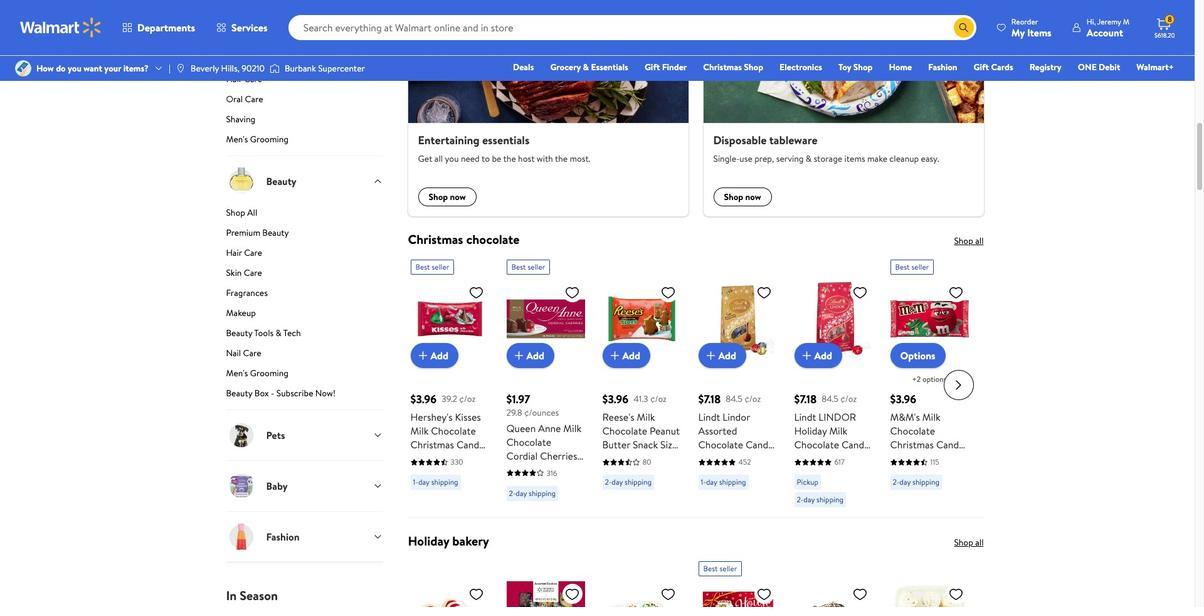 Task type: vqa. For each thing, say whether or not it's contained in the screenshot.
115 at the bottom right
yes



Task type: describe. For each thing, give the bounding box(es) containing it.
2- down the trees
[[605, 477, 612, 487]]

baby
[[266, 479, 288, 493]]

christmas shop
[[703, 61, 764, 73]]

$3.96 for $3.96 41.3 ¢/oz reese's milk chocolate peanut butter snack size trees christmas candy, bag 9.6 oz
[[603, 392, 629, 407]]

beauty inside premium beauty "link"
[[262, 226, 289, 239]]

bakery
[[453, 533, 489, 550]]

reorder
[[1012, 16, 1038, 27]]

oz inside $3.96 m&m's milk chocolate christmas candy - 10 oz bag
[[908, 452, 918, 466]]

milk inside the $3.96 41.3 ¢/oz reese's milk chocolate peanut butter snack size trees christmas candy, bag 9.6 oz
[[637, 410, 655, 424]]

2 1- from the left
[[701, 477, 706, 487]]

shop all link for christmas chocolate
[[954, 235, 984, 247]]

home link
[[884, 60, 918, 74]]

gift for gift finder
[[645, 61, 660, 73]]

day down pickup
[[804, 494, 815, 505]]

best for $3.96
[[896, 262, 910, 272]]

|
[[169, 62, 171, 75]]

add inside product group
[[527, 349, 545, 363]]

hershey's kisses milk chocolate christmas candy, bag 10.1 oz image
[[411, 280, 489, 358]]

oral care
[[226, 93, 263, 105]]

search icon image
[[959, 23, 969, 33]]

2 add button from the left
[[507, 343, 555, 368]]

10 inside $1.97 29.8 ¢/ounces queen anne milk chocolate cordial cherries, 6.6 oz box, 10 pieces
[[555, 463, 565, 477]]

pets
[[266, 428, 285, 442]]

¢/oz for lindor
[[745, 393, 761, 405]]

2- down 6.6 at bottom left
[[509, 488, 516, 498]]

shop all for bakery
[[954, 536, 984, 549]]

one
[[1078, 61, 1097, 73]]

add for lindt lindor assorted chocolate candy truffles, 8.5 oz. bag
[[719, 349, 737, 363]]

care for feminine care link
[[263, 53, 281, 65]]

fashion link
[[923, 60, 963, 74]]

shipping down pickup
[[817, 494, 844, 505]]

get
[[418, 152, 433, 165]]

truffles, inside $7.18 84.5 ¢/oz lindt lindor holiday milk chocolate candy truffles, 8.5 oz. bag
[[795, 452, 830, 466]]

chocolate inside $7.18 84.5 ¢/oz lindt lindor assorted chocolate candy truffles, 8.5 oz. bag
[[699, 438, 743, 452]]

in season
[[226, 587, 278, 604]]

day down $3.96 m&m's milk chocolate christmas candy - 10 oz bag
[[900, 477, 911, 487]]

anne
[[538, 421, 561, 435]]

$7.18 for lindt lindor assorted chocolate candy truffles, 8.5 oz. bag
[[699, 392, 721, 407]]

most.
[[570, 152, 591, 165]]

nail care link
[[226, 347, 383, 364]]

2 hair care from the top
[[226, 247, 262, 259]]

80
[[643, 457, 652, 467]]

1 hair care from the top
[[226, 73, 262, 85]]

reese's
[[603, 410, 635, 424]]

all for chocolate
[[976, 235, 984, 247]]

queen anne milk chocolate cordial cherries, 6.6 oz box, 10 pieces image
[[507, 280, 585, 358]]

2-day shipping down 115
[[893, 477, 940, 487]]

freshness guaranteed assorted christmas cookies, 21 oz, 45 count image
[[507, 582, 585, 607]]

candy inside $3.96 m&m's milk chocolate christmas candy - 10 oz bag
[[937, 438, 964, 452]]

best seller for queen anne milk chocolate cordial cherries, 6.6 oz box, 10 pieces
[[512, 262, 545, 272]]

90210
[[242, 62, 265, 75]]

& left tech
[[276, 327, 282, 339]]

use
[[740, 152, 753, 165]]

2-day shipping down pickup
[[797, 494, 844, 505]]

¢/ounces
[[524, 407, 559, 419]]

nail care
[[226, 347, 261, 359]]

bag inside $3.96 39.2 ¢/oz hershey's kisses milk chocolate christmas candy, bag 10.1 oz
[[411, 452, 427, 466]]

holiday bakery
[[408, 533, 489, 550]]

how do you want your items?
[[36, 62, 149, 75]]

premium beauty
[[226, 226, 289, 239]]

lindt lindor holiday milk chocolate candy truffles, 8.5 oz. bag image
[[795, 280, 873, 358]]

holiday inside $7.18 84.5 ¢/oz lindt lindor holiday milk chocolate candy truffles, 8.5 oz. bag
[[795, 424, 827, 438]]

care for nail care link
[[243, 347, 261, 359]]

assorted
[[699, 424, 737, 438]]

& right grocery
[[583, 61, 589, 73]]

& right "bath" on the left top of the page
[[246, 13, 252, 25]]

& inside disposable tableware single-use prep, serving & storage items make cleanup easy.
[[806, 152, 812, 165]]

pieces
[[507, 477, 534, 490]]

fragrances
[[226, 287, 268, 299]]

fashion inside dropdown button
[[266, 530, 300, 544]]

essentials
[[482, 132, 530, 148]]

truffles, inside $7.18 84.5 ¢/oz lindt lindor assorted chocolate candy truffles, 8.5 oz. bag
[[699, 452, 734, 466]]

snack
[[633, 438, 658, 452]]

entertaining essentials list item
[[401, 0, 696, 216]]

add button for reese's milk chocolate peanut butter snack size trees christmas candy, bag 9.6 oz
[[603, 343, 651, 368]]

115
[[931, 457, 940, 467]]

reorder my items
[[1012, 16, 1052, 39]]

beauty for beauty box - subscribe now!
[[226, 387, 252, 400]]

 image for burbank
[[270, 62, 280, 75]]

milk inside $3.96 m&m's milk chocolate christmas candy - 10 oz bag
[[923, 410, 941, 424]]

walmart+
[[1137, 61, 1174, 73]]

6.6
[[507, 463, 520, 477]]

0 vertical spatial -
[[271, 387, 274, 400]]

care down premium beauty
[[244, 247, 262, 259]]

deals link
[[508, 60, 540, 74]]

one debit link
[[1073, 60, 1126, 74]]

jeremy
[[1098, 16, 1122, 27]]

butter
[[603, 438, 631, 452]]

tableware
[[770, 132, 818, 148]]

9.6
[[654, 466, 666, 479]]

nail
[[226, 347, 241, 359]]

chocolate inside $1.97 29.8 ¢/ounces queen anne milk chocolate cordial cherries, 6.6 oz box, 10 pieces
[[507, 435, 551, 449]]

list containing entertaining essentials
[[401, 0, 992, 216]]

m&m's
[[891, 410, 920, 424]]

tools
[[254, 327, 274, 339]]

day down '10.1'
[[418, 477, 430, 487]]

burbank supercenter
[[285, 62, 365, 75]]

shop inside entertaining essentials 'list item'
[[429, 191, 448, 203]]

$7.18 for lindt lindor holiday milk chocolate candy truffles, 8.5 oz. bag
[[795, 392, 817, 407]]

2- down $3.96 m&m's milk chocolate christmas candy - 10 oz bag
[[893, 477, 900, 487]]

2-day shipping down 80
[[605, 477, 652, 487]]

registry link
[[1024, 60, 1068, 74]]

makeup link
[[226, 307, 383, 324]]

debit
[[1099, 61, 1121, 73]]

add for reese's milk chocolate peanut butter snack size trees christmas candy, bag 9.6 oz
[[623, 349, 641, 363]]

+2 options
[[912, 374, 947, 385]]

supercenter
[[318, 62, 365, 75]]

gift finder
[[645, 61, 687, 73]]

season
[[240, 587, 278, 604]]

lindor
[[819, 410, 856, 424]]

departments
[[137, 21, 195, 35]]

$618.20
[[1155, 31, 1175, 40]]

box,
[[534, 463, 553, 477]]

2 1-day shipping from the left
[[701, 477, 746, 487]]

disposable
[[714, 132, 767, 148]]

add to favorites list, queen anne milk chocolate cordial cherries, 6.6 oz box, 10 pieces image
[[565, 285, 580, 301]]

burbank
[[285, 62, 316, 75]]

skin care link
[[226, 267, 383, 284]]

$3.96 for $3.96 m&m's milk chocolate christmas candy - 10 oz bag
[[891, 392, 917, 407]]

seller for queen anne milk chocolate cordial cherries, 6.6 oz box, 10 pieces
[[528, 262, 545, 272]]

beauty tools & tech
[[226, 327, 301, 339]]

2 men's grooming from the top
[[226, 367, 289, 380]]

christmas chocolate
[[408, 231, 520, 248]]

to
[[482, 152, 490, 165]]

best for queen anne milk chocolate cordial cherries, 6.6 oz box, 10 pieces
[[512, 262, 526, 272]]

8.5 inside $7.18 84.5 ¢/oz lindt lindor assorted chocolate candy truffles, 8.5 oz. bag
[[736, 452, 749, 466]]

milk inside $7.18 84.5 ¢/oz lindt lindor holiday milk chocolate candy truffles, 8.5 oz. bag
[[830, 424, 848, 438]]

2-day shipping down box, on the left bottom of page
[[509, 488, 556, 498]]

shipping down "330" on the left of the page
[[431, 477, 458, 487]]

christmas shop link
[[698, 60, 769, 74]]

shipping down 115
[[913, 477, 940, 487]]

pickup
[[797, 477, 819, 487]]

shop inside christmas shop link
[[744, 61, 764, 73]]

add for lindt lindor holiday milk chocolate candy truffles, 8.5 oz. bag
[[815, 349, 833, 363]]

easy.
[[921, 152, 939, 165]]

toy
[[839, 61, 852, 73]]

beauty box - subscribe now!
[[226, 387, 336, 400]]

christmas inside the $3.96 41.3 ¢/oz reese's milk chocolate peanut butter snack size trees christmas candy, bag 9.6 oz
[[628, 452, 671, 466]]

add to cart image for the hershey's kisses milk chocolate christmas candy, bag 10.1 oz image
[[416, 348, 431, 363]]

electronics link
[[774, 60, 828, 74]]

hills,
[[221, 62, 240, 75]]

bag inside $3.96 m&m's milk chocolate christmas candy - 10 oz bag
[[921, 452, 937, 466]]

day down assorted in the right bottom of the page
[[706, 477, 718, 487]]

my
[[1012, 25, 1025, 39]]

add to cart image for reese's milk chocolate peanut butter snack size trees christmas candy, bag 9.6 oz image
[[608, 348, 623, 363]]

registry
[[1030, 61, 1062, 73]]

do
[[56, 62, 66, 75]]

beverly
[[191, 62, 219, 75]]

bag inside $7.18 84.5 ¢/oz lindt lindor holiday milk chocolate candy truffles, 8.5 oz. bag
[[795, 466, 811, 479]]

shipping down 80
[[625, 477, 652, 487]]

all for bakery
[[976, 536, 984, 549]]

box
[[255, 387, 269, 400]]

10 inside $3.96 m&m's milk chocolate christmas candy - 10 oz bag
[[897, 452, 906, 466]]

day down 6.6 at bottom left
[[516, 488, 527, 498]]

add to favorites list, lindt lindor holiday milk chocolate candy truffles, 8.5 oz. bag image
[[853, 285, 868, 301]]

add to favorites list, freshness guaranteed frosted sugar cookies, 13.5 oz, 10 count image
[[469, 587, 484, 602]]

pets button
[[226, 410, 383, 460]]

now for disposable
[[746, 191, 761, 203]]

walmart image
[[20, 18, 102, 38]]

$3.96 39.2 ¢/oz hershey's kisses milk chocolate christmas candy, bag 10.1 oz
[[411, 392, 487, 466]]

kisses
[[455, 410, 481, 424]]

 image for beverly
[[176, 63, 186, 73]]

tech
[[283, 327, 301, 339]]

options
[[901, 349, 936, 363]]

oral
[[226, 93, 243, 105]]

be
[[492, 152, 502, 165]]

452
[[739, 457, 751, 467]]

41.3
[[634, 393, 648, 405]]

oz inside the $3.96 41.3 ¢/oz reese's milk chocolate peanut butter snack size trees christmas candy, bag 9.6 oz
[[668, 466, 678, 479]]

add to favorites list, freshness guaranteed christmas gingerbread house kit, 35.3 oz, 1 count image
[[757, 587, 772, 602]]

now for entertaining
[[450, 191, 466, 203]]

m
[[1123, 16, 1130, 27]]

candy, inside $3.96 39.2 ¢/oz hershey's kisses milk chocolate christmas candy, bag 10.1 oz
[[457, 438, 487, 452]]

items
[[1027, 25, 1052, 39]]

hi,
[[1087, 16, 1096, 27]]

milk inside $3.96 39.2 ¢/oz hershey's kisses milk chocolate christmas candy, bag 10.1 oz
[[411, 424, 429, 438]]

milk inside $1.97 29.8 ¢/ounces queen anne milk chocolate cordial cherries, 6.6 oz box, 10 pieces
[[564, 421, 582, 435]]

cherries,
[[540, 449, 580, 463]]

skin care
[[226, 267, 262, 279]]



Task type: locate. For each thing, give the bounding box(es) containing it.
you right do
[[68, 62, 81, 75]]

best seller for hershey's kisses milk chocolate christmas candy, bag 10.1 oz
[[416, 262, 449, 272]]

shop now
[[429, 191, 466, 203], [724, 191, 761, 203]]

oz left 115
[[908, 452, 918, 466]]

bath
[[226, 13, 244, 25]]

2 men's grooming link from the top
[[226, 367, 383, 385]]

best down chocolate
[[512, 262, 526, 272]]

1-day shipping down '10.1'
[[413, 477, 458, 487]]

2 grooming from the top
[[250, 367, 289, 380]]

1 84.5 from the left
[[726, 393, 743, 405]]

care right sun
[[242, 33, 260, 45]]

1 1-day shipping from the left
[[413, 477, 458, 487]]

1 men's grooming link from the top
[[226, 133, 383, 156]]

0 horizontal spatial 1-
[[413, 477, 418, 487]]

gift left finder
[[645, 61, 660, 73]]

1 horizontal spatial 10
[[897, 452, 906, 466]]

84.5 inside $7.18 84.5 ¢/oz lindt lindor assorted chocolate candy truffles, 8.5 oz. bag
[[726, 393, 743, 405]]

m&m's milk chocolate christmas candy - 10 oz bag image
[[891, 280, 969, 358]]

1 horizontal spatial candy
[[842, 438, 869, 452]]

1 1- from the left
[[413, 477, 418, 487]]

gift
[[645, 61, 660, 73], [974, 61, 989, 73]]

marketside holiday gourmet dark chocolate peppermint candy bark, 9 oz, 9 count image
[[795, 582, 873, 607]]

shop now for entertaining
[[429, 191, 466, 203]]

Search search field
[[288, 15, 977, 40]]

grooming up box
[[250, 367, 289, 380]]

storage
[[814, 152, 843, 165]]

0 horizontal spatial 1-day shipping
[[413, 477, 458, 487]]

services
[[232, 21, 268, 35]]

oz inside $1.97 29.8 ¢/ounces queen anne milk chocolate cordial cherries, 6.6 oz box, 10 pieces
[[522, 463, 532, 477]]

lindt inside $7.18 84.5 ¢/oz lindt lindor holiday milk chocolate candy truffles, 8.5 oz. bag
[[795, 410, 816, 424]]

0 horizontal spatial $7.18
[[699, 392, 721, 407]]

1 vertical spatial men's grooming
[[226, 367, 289, 380]]

1 horizontal spatial $7.18
[[795, 392, 817, 407]]

all inside entertaining essentials get all you need to be the host with the most.
[[435, 152, 443, 165]]

2 $7.18 from the left
[[795, 392, 817, 407]]

10 left 115
[[897, 452, 906, 466]]

candy inside $7.18 84.5 ¢/oz lindt lindor assorted chocolate candy truffles, 8.5 oz. bag
[[746, 438, 773, 452]]

2 now from the left
[[746, 191, 761, 203]]

0 vertical spatial men's grooming link
[[226, 133, 383, 156]]

add to cart image for queen anne milk chocolate cordial cherries, 6.6 oz box, 10 pieces image
[[512, 348, 527, 363]]

$7.18 down add to cart image
[[795, 392, 817, 407]]

add button
[[411, 343, 459, 368], [507, 343, 555, 368], [603, 343, 651, 368], [699, 343, 747, 368], [795, 343, 843, 368]]

1 men's from the top
[[226, 133, 248, 146]]

1 horizontal spatial now
[[746, 191, 761, 203]]

beauty inside beauty tools & tech link
[[226, 327, 252, 339]]

lindt inside $7.18 84.5 ¢/oz lindt lindor assorted chocolate candy truffles, 8.5 oz. bag
[[699, 410, 721, 424]]

beauty right premium
[[262, 226, 289, 239]]

you inside entertaining essentials get all you need to be the host with the most.
[[445, 152, 459, 165]]

shop now down use
[[724, 191, 761, 203]]

beauty for beauty tools & tech
[[226, 327, 252, 339]]

care for sun care link
[[242, 33, 260, 45]]

1 ¢/oz from the left
[[459, 393, 476, 405]]

84.5 for lindor
[[822, 393, 839, 405]]

your
[[104, 62, 121, 75]]

$3.96 up hershey's
[[411, 392, 437, 407]]

2 8.5 from the left
[[832, 452, 845, 466]]

1 vertical spatial hair care
[[226, 247, 262, 259]]

1 vertical spatial hair care link
[[226, 247, 383, 264]]

chocolate inside $3.96 m&m's milk chocolate christmas candy - 10 oz bag
[[891, 424, 935, 438]]

add
[[431, 349, 449, 363], [527, 349, 545, 363], [623, 349, 641, 363], [719, 349, 737, 363], [815, 349, 833, 363]]

4 add from the left
[[719, 349, 737, 363]]

shop all for chocolate
[[954, 235, 984, 247]]

5 add from the left
[[815, 349, 833, 363]]

 image
[[15, 60, 31, 77], [270, 62, 280, 75], [176, 63, 186, 73]]

premium
[[226, 226, 260, 239]]

care down feminine care
[[244, 73, 262, 85]]

trees
[[603, 452, 625, 466]]

oz right 9.6 on the bottom
[[668, 466, 678, 479]]

1 men's grooming from the top
[[226, 133, 289, 146]]

1 vertical spatial all
[[976, 235, 984, 247]]

add to favorites list, freshness guaranteed mini deck the halls frosted sugar cookies, 9.4 oz, 18 count image
[[661, 587, 676, 602]]

0 horizontal spatial you
[[68, 62, 81, 75]]

shop left all
[[226, 206, 245, 219]]

lindt lindor assorted chocolate candy truffles, 8.5 oz. bag image
[[699, 280, 777, 358]]

2 gift from the left
[[974, 61, 989, 73]]

in
[[226, 587, 237, 604]]

add to favorites list, reese's milk chocolate peanut butter snack size trees christmas candy, bag 9.6 oz image
[[661, 285, 676, 301]]

2 candy from the left
[[842, 438, 869, 452]]

beauty up shop all link in the left of the page
[[266, 174, 297, 188]]

beauty left box
[[226, 387, 252, 400]]

shop inside shop all link
[[226, 206, 245, 219]]

2 lindt from the left
[[795, 410, 816, 424]]

christmas inside $3.96 39.2 ¢/oz hershey's kisses milk chocolate christmas candy, bag 10.1 oz
[[411, 438, 454, 452]]

walmart+ link
[[1131, 60, 1180, 74]]

items?
[[123, 62, 149, 75]]

holiday left bakery
[[408, 533, 450, 550]]

4 add to cart image from the left
[[704, 348, 719, 363]]

now down use
[[746, 191, 761, 203]]

 image right |
[[176, 63, 186, 73]]

1 horizontal spatial you
[[445, 152, 459, 165]]

chocolate inside the $3.96 41.3 ¢/oz reese's milk chocolate peanut butter snack size trees christmas candy, bag 9.6 oz
[[603, 424, 647, 438]]

$3.96 for $3.96 39.2 ¢/oz hershey's kisses milk chocolate christmas candy, bag 10.1 oz
[[411, 392, 437, 407]]

men's for 2nd men's grooming link
[[226, 367, 248, 380]]

$3.96 m&m's milk chocolate christmas candy - 10 oz bag
[[891, 392, 964, 466]]

0 vertical spatial hair
[[226, 73, 242, 85]]

beauty down makeup
[[226, 327, 252, 339]]

 image right 90210
[[270, 62, 280, 75]]

seller down the christmas chocolate
[[432, 262, 449, 272]]

services button
[[206, 13, 278, 43]]

entertaining essentials get all you need to be the host with the most.
[[418, 132, 591, 165]]

2 84.5 from the left
[[822, 393, 839, 405]]

1 vertical spatial men's grooming link
[[226, 367, 383, 385]]

0 horizontal spatial candy,
[[457, 438, 487, 452]]

home
[[889, 61, 912, 73]]

care right feminine
[[263, 53, 281, 65]]

best
[[416, 262, 430, 272], [512, 262, 526, 272], [896, 262, 910, 272], [704, 563, 718, 574]]

$3.96 inside $3.96 m&m's milk chocolate christmas candy - 10 oz bag
[[891, 392, 917, 407]]

beauty box - subscribe now! link
[[226, 387, 383, 410]]

need
[[461, 152, 480, 165]]

next slide for product carousel list image
[[944, 370, 974, 400]]

0 horizontal spatial 8.5
[[736, 452, 749, 466]]

add to favorites list, freshness guaranteed assorted christmas cookies, 21 oz, 45 count image
[[565, 587, 580, 602]]

$7.18 84.5 ¢/oz lindt lindor assorted chocolate candy truffles, 8.5 oz. bag
[[699, 392, 773, 479]]

1 vertical spatial men's
[[226, 367, 248, 380]]

1 shop now from the left
[[429, 191, 466, 203]]

8.5 down lindor
[[832, 452, 845, 466]]

electronics
[[780, 61, 822, 73]]

men's down shaving
[[226, 133, 248, 146]]

hair for 1st hair care link from the bottom of the page
[[226, 247, 242, 259]]

beauty inside beauty box - subscribe now! link
[[226, 387, 252, 400]]

best up freshness guaranteed christmas gingerbread house kit, 35.3 oz, 1 count image
[[704, 563, 718, 574]]

2 truffles, from the left
[[795, 452, 830, 466]]

lindor
[[723, 410, 750, 424]]

skin
[[226, 267, 242, 279]]

1 horizontal spatial 1-
[[701, 477, 706, 487]]

chocolate inside $3.96 39.2 ¢/oz hershey's kisses milk chocolate christmas candy, bag 10.1 oz
[[431, 424, 476, 438]]

& right serving
[[806, 152, 812, 165]]

shop inside toy shop link
[[854, 61, 873, 73]]

size
[[661, 438, 678, 452]]

1 8.5 from the left
[[736, 452, 749, 466]]

day
[[418, 477, 430, 487], [612, 477, 623, 487], [706, 477, 718, 487], [900, 477, 911, 487], [516, 488, 527, 498], [804, 494, 815, 505]]

candy inside $7.18 84.5 ¢/oz lindt lindor holiday milk chocolate candy truffles, 8.5 oz. bag
[[842, 438, 869, 452]]

1 $3.96 from the left
[[411, 392, 437, 407]]

freshness guaranteed mini deck the halls frosted sugar cookies, 9.4 oz, 18 count image
[[603, 582, 681, 607]]

8 $618.20
[[1155, 14, 1175, 40]]

seller up m&m's milk chocolate christmas candy - 10 oz bag image at right
[[912, 262, 929, 272]]

toy shop
[[839, 61, 873, 73]]

oz.
[[752, 452, 763, 466], [848, 452, 859, 466]]

0 horizontal spatial truffles,
[[699, 452, 734, 466]]

0 vertical spatial all
[[435, 152, 443, 165]]

gift for gift cards
[[974, 61, 989, 73]]

0 horizontal spatial gift
[[645, 61, 660, 73]]

care for skin care link
[[244, 267, 262, 279]]

1 lindt from the left
[[699, 410, 721, 424]]

3 ¢/oz from the left
[[745, 393, 761, 405]]

1 horizontal spatial 84.5
[[822, 393, 839, 405]]

84.5 for lindor
[[726, 393, 743, 405]]

with
[[537, 152, 553, 165]]

oz. inside $7.18 84.5 ¢/oz lindt lindor holiday milk chocolate candy truffles, 8.5 oz. bag
[[848, 452, 859, 466]]

shop all up add to favorites list, freshness guaranteed pecan divinity candy, 12 oz image
[[954, 536, 984, 549]]

seller for hershey's kisses milk chocolate christmas candy, bag 10.1 oz
[[432, 262, 449, 272]]

1 vertical spatial shop all link
[[954, 536, 984, 549]]

product group
[[411, 255, 489, 513], [507, 255, 585, 513], [603, 255, 681, 513], [699, 255, 777, 513], [795, 255, 873, 513], [891, 255, 969, 513], [507, 556, 585, 607], [699, 556, 777, 607]]

2 horizontal spatial candy
[[937, 438, 964, 452]]

¢/oz inside $7.18 84.5 ¢/oz lindt lindor holiday milk chocolate candy truffles, 8.5 oz. bag
[[841, 393, 857, 405]]

1 add from the left
[[431, 349, 449, 363]]

truffles, up pickup
[[795, 452, 830, 466]]

oz
[[445, 452, 455, 466], [908, 452, 918, 466], [522, 463, 532, 477], [668, 466, 678, 479]]

2 add to cart image from the left
[[512, 348, 527, 363]]

shop up add to favorites list, freshness guaranteed pecan divinity candy, 12 oz image
[[954, 536, 974, 549]]

3 $3.96 from the left
[[891, 392, 917, 407]]

departments button
[[112, 13, 206, 43]]

¢/oz inside $3.96 39.2 ¢/oz hershey's kisses milk chocolate christmas candy, bag 10.1 oz
[[459, 393, 476, 405]]

1 horizontal spatial gift
[[974, 61, 989, 73]]

disposable tableware list item
[[696, 0, 992, 216]]

beauty button
[[226, 156, 383, 206]]

10 right box, on the left bottom of page
[[555, 463, 565, 477]]

candy up 452
[[746, 438, 773, 452]]

0 vertical spatial holiday
[[795, 424, 827, 438]]

shop up add to favorites list, m&m's milk chocolate christmas candy - 10 oz bag image
[[954, 235, 974, 247]]

2 horizontal spatial $3.96
[[891, 392, 917, 407]]

makeup
[[226, 307, 256, 319]]

1 $7.18 from the left
[[699, 392, 721, 407]]

care for oral care link at the left top
[[245, 93, 263, 105]]

the right be
[[503, 152, 516, 165]]

shop down get
[[429, 191, 448, 203]]

0 horizontal spatial 84.5
[[726, 393, 743, 405]]

sun care
[[226, 33, 260, 45]]

$7.18 inside $7.18 84.5 ¢/oz lindt lindor holiday milk chocolate candy truffles, 8.5 oz. bag
[[795, 392, 817, 407]]

shop all link up add to favorites list, freshness guaranteed pecan divinity candy, 12 oz image
[[954, 536, 984, 549]]

truffles, down assorted in the right bottom of the page
[[699, 452, 734, 466]]

0 horizontal spatial $3.96
[[411, 392, 437, 407]]

beauty tools & tech link
[[226, 327, 383, 344]]

chocolate up 115
[[891, 424, 935, 438]]

0 vertical spatial fashion
[[929, 61, 958, 73]]

4 ¢/oz from the left
[[841, 393, 857, 405]]

shop all link for holiday bakery
[[954, 536, 984, 549]]

29.8
[[507, 407, 522, 419]]

candy, down butter
[[603, 466, 632, 479]]

0 horizontal spatial now
[[450, 191, 466, 203]]

options link
[[891, 343, 946, 368]]

christmas inside $3.96 m&m's milk chocolate christmas candy - 10 oz bag
[[891, 438, 934, 452]]

now inside disposable tableware list item
[[746, 191, 761, 203]]

shop all up add to favorites list, m&m's milk chocolate christmas candy - 10 oz bag image
[[954, 235, 984, 247]]

3 candy from the left
[[937, 438, 964, 452]]

2 the from the left
[[555, 152, 568, 165]]

 image left 'how'
[[15, 60, 31, 77]]

2 hair care link from the top
[[226, 247, 383, 264]]

10.1
[[429, 452, 443, 466]]

$3.96 inside $3.96 39.2 ¢/oz hershey's kisses milk chocolate christmas candy, bag 10.1 oz
[[411, 392, 437, 407]]

shop now for disposable
[[724, 191, 761, 203]]

candy, up "330" on the left of the page
[[457, 438, 487, 452]]

1 horizontal spatial oz.
[[848, 452, 859, 466]]

add to favorites list, hershey's kisses milk chocolate christmas candy, bag 10.1 oz image
[[469, 285, 484, 301]]

1 add button from the left
[[411, 343, 459, 368]]

add to favorites list, m&m's milk chocolate christmas candy - 10 oz bag image
[[949, 285, 964, 301]]

1 vertical spatial you
[[445, 152, 459, 165]]

gift finder link
[[639, 60, 693, 74]]

1 horizontal spatial -
[[891, 452, 894, 466]]

$1.97
[[507, 392, 530, 407]]

1 horizontal spatial candy,
[[603, 466, 632, 479]]

1 now from the left
[[450, 191, 466, 203]]

1 vertical spatial -
[[891, 452, 894, 466]]

best seller down the christmas chocolate
[[416, 262, 449, 272]]

1 vertical spatial candy,
[[603, 466, 632, 479]]

shop now inside disposable tableware list item
[[724, 191, 761, 203]]

toy shop link
[[833, 60, 879, 74]]

¢/oz inside the $3.96 41.3 ¢/oz reese's milk chocolate peanut butter snack size trees christmas candy, bag 9.6 oz
[[650, 393, 667, 405]]

 image for how
[[15, 60, 31, 77]]

2 oz. from the left
[[848, 452, 859, 466]]

- inside $3.96 m&m's milk chocolate christmas candy - 10 oz bag
[[891, 452, 894, 466]]

1 hair care link from the top
[[226, 73, 383, 90]]

$7.18 inside $7.18 84.5 ¢/oz lindt lindor assorted chocolate candy truffles, 8.5 oz. bag
[[699, 392, 721, 407]]

2- down pickup
[[797, 494, 804, 505]]

men's grooming link down shaving link
[[226, 133, 383, 156]]

reese's milk chocolate peanut butter snack size trees christmas candy, bag 9.6 oz image
[[603, 280, 681, 358]]

best seller up freshness guaranteed christmas gingerbread house kit, 35.3 oz, 1 count image
[[704, 563, 737, 574]]

chocolate up box, on the left bottom of page
[[507, 435, 551, 449]]

shipping down 316
[[529, 488, 556, 498]]

1 horizontal spatial 1-day shipping
[[701, 477, 746, 487]]

2 horizontal spatial  image
[[270, 62, 280, 75]]

1 horizontal spatial truffles,
[[795, 452, 830, 466]]

8.5 inside $7.18 84.5 ¢/oz lindt lindor holiday milk chocolate candy truffles, 8.5 oz. bag
[[832, 452, 845, 466]]

1 vertical spatial holiday
[[408, 533, 450, 550]]

grocery
[[550, 61, 581, 73]]

the right the with
[[555, 152, 568, 165]]

2 add from the left
[[527, 349, 545, 363]]

2 men's from the top
[[226, 367, 248, 380]]

1 vertical spatial fashion
[[266, 530, 300, 544]]

lindt for holiday
[[795, 410, 816, 424]]

shop now down get
[[429, 191, 466, 203]]

holiday up pickup
[[795, 424, 827, 438]]

1 grooming from the top
[[250, 133, 289, 146]]

1 vertical spatial shop all
[[954, 536, 984, 549]]

best seller for $3.96
[[896, 262, 929, 272]]

1 shop all link from the top
[[954, 235, 984, 247]]

add to cart image
[[800, 348, 815, 363]]

host
[[518, 152, 535, 165]]

beverly hills, 90210
[[191, 62, 265, 75]]

beauty inside dropdown button
[[266, 174, 297, 188]]

0 vertical spatial candy,
[[457, 438, 487, 452]]

$3.96 inside the $3.96 41.3 ¢/oz reese's milk chocolate peanut butter snack size trees christmas candy, bag 9.6 oz
[[603, 392, 629, 407]]

shop
[[744, 61, 764, 73], [854, 61, 873, 73], [429, 191, 448, 203], [724, 191, 744, 203], [226, 206, 245, 219], [954, 235, 974, 247], [954, 536, 974, 549]]

Walmart Site-Wide search field
[[288, 15, 977, 40]]

0 horizontal spatial holiday
[[408, 533, 450, 550]]

1 hair from the top
[[226, 73, 242, 85]]

shop now inside entertaining essentials 'list item'
[[429, 191, 466, 203]]

now down the "need"
[[450, 191, 466, 203]]

freshness guaranteed frosted sugar cookies, 13.5 oz, 10 count image
[[411, 582, 489, 607]]

add to favorites list, marketside holiday gourmet dark chocolate peppermint candy bark, 9 oz, 9 count image
[[853, 587, 868, 602]]

feminine care link
[[226, 53, 383, 70]]

oz. inside $7.18 84.5 ¢/oz lindt lindor assorted chocolate candy truffles, 8.5 oz. bag
[[752, 452, 763, 466]]

bag inside the $3.96 41.3 ¢/oz reese's milk chocolate peanut butter snack size trees christmas candy, bag 9.6 oz
[[635, 466, 651, 479]]

0 vertical spatial hair care link
[[226, 73, 383, 90]]

bag inside $7.18 84.5 ¢/oz lindt lindor assorted chocolate candy truffles, 8.5 oz. bag
[[699, 466, 715, 479]]

best up m&m's milk chocolate christmas candy - 10 oz bag image at right
[[896, 262, 910, 272]]

want
[[84, 62, 102, 75]]

men's down nail
[[226, 367, 248, 380]]

1 horizontal spatial holiday
[[795, 424, 827, 438]]

1 vertical spatial grooming
[[250, 367, 289, 380]]

christmas
[[703, 61, 742, 73], [408, 231, 463, 248], [411, 438, 454, 452], [891, 438, 934, 452], [628, 452, 671, 466]]

fragrances link
[[226, 287, 383, 304]]

care right nail
[[243, 347, 261, 359]]

cards
[[991, 61, 1014, 73]]

¢/oz inside $7.18 84.5 ¢/oz lindt lindor assorted chocolate candy truffles, 8.5 oz. bag
[[745, 393, 761, 405]]

list
[[401, 0, 992, 216]]

1-day shipping down 452
[[701, 477, 746, 487]]

$3.96 up reese's
[[603, 392, 629, 407]]

3 add to cart image from the left
[[608, 348, 623, 363]]

day down the trees
[[612, 477, 623, 487]]

hi, jeremy m account
[[1087, 16, 1130, 39]]

0 horizontal spatial  image
[[15, 60, 31, 77]]

men's grooming up box
[[226, 367, 289, 380]]

bag
[[411, 452, 427, 466], [921, 452, 937, 466], [635, 466, 651, 479], [699, 466, 715, 479], [795, 466, 811, 479]]

make
[[868, 152, 888, 165]]

seller for $3.96
[[912, 262, 929, 272]]

shaving link
[[226, 113, 383, 130]]

5 add button from the left
[[795, 343, 843, 368]]

truffles,
[[699, 452, 734, 466], [795, 452, 830, 466]]

1 horizontal spatial fashion
[[929, 61, 958, 73]]

2 vertical spatial all
[[976, 536, 984, 549]]

queen
[[507, 421, 536, 435]]

gift cards link
[[968, 60, 1019, 74]]

0 horizontal spatial -
[[271, 387, 274, 400]]

0 horizontal spatial lindt
[[699, 410, 721, 424]]

2 ¢/oz from the left
[[650, 393, 667, 405]]

0 vertical spatial hair care
[[226, 73, 262, 85]]

cleanup
[[890, 152, 919, 165]]

0 vertical spatial shop all link
[[954, 235, 984, 247]]

product group containing best seller
[[699, 556, 777, 607]]

2 shop all from the top
[[954, 536, 984, 549]]

2 hair from the top
[[226, 247, 242, 259]]

1 the from the left
[[503, 152, 516, 165]]

¢/oz for lindor
[[841, 393, 857, 405]]

1 add to cart image from the left
[[416, 348, 431, 363]]

¢/oz for milk
[[650, 393, 667, 405]]

seller up freshness guaranteed christmas gingerbread house kit, 35.3 oz, 1 count image
[[720, 563, 737, 574]]

beauty for beauty
[[266, 174, 297, 188]]

0 vertical spatial grooming
[[250, 133, 289, 146]]

0 horizontal spatial the
[[503, 152, 516, 165]]

0 horizontal spatial candy
[[746, 438, 773, 452]]

chocolate up "330" on the left of the page
[[431, 424, 476, 438]]

shop down single- on the top right of page
[[724, 191, 744, 203]]

0 horizontal spatial shop now
[[429, 191, 466, 203]]

84.5 inside $7.18 84.5 ¢/oz lindt lindor holiday milk chocolate candy truffles, 8.5 oz. bag
[[822, 393, 839, 405]]

0 vertical spatial you
[[68, 62, 81, 75]]

candy, inside the $3.96 41.3 ¢/oz reese's milk chocolate peanut butter snack size trees christmas candy, bag 9.6 oz
[[603, 466, 632, 479]]

freshness guaranteed pecan divinity candy, 12 oz image
[[891, 582, 969, 607]]

2 $3.96 from the left
[[603, 392, 629, 407]]

fashion button
[[226, 511, 383, 562]]

-
[[271, 387, 274, 400], [891, 452, 894, 466]]

add to favorites list, freshness guaranteed pecan divinity candy, 12 oz image
[[949, 587, 964, 602]]

1 candy from the left
[[746, 438, 773, 452]]

gift inside 'link'
[[974, 61, 989, 73]]

2 shop all link from the top
[[954, 536, 984, 549]]

add button for lindt lindor holiday milk chocolate candy truffles, 8.5 oz. bag
[[795, 343, 843, 368]]

1 horizontal spatial  image
[[176, 63, 186, 73]]

2-day shipping
[[605, 477, 652, 487], [893, 477, 940, 487], [509, 488, 556, 498], [797, 494, 844, 505]]

care
[[242, 33, 260, 45], [263, 53, 281, 65], [244, 73, 262, 85], [245, 93, 263, 105], [244, 247, 262, 259], [244, 267, 262, 279], [243, 347, 261, 359]]

¢/oz for kisses
[[459, 393, 476, 405]]

1 shop all from the top
[[954, 235, 984, 247]]

shop inside disposable tableware list item
[[724, 191, 744, 203]]

1 horizontal spatial lindt
[[795, 410, 816, 424]]

chocolate inside $7.18 84.5 ¢/oz lindt lindor holiday milk chocolate candy truffles, 8.5 oz. bag
[[795, 438, 839, 452]]

1 vertical spatial hair
[[226, 247, 242, 259]]

1 gift from the left
[[645, 61, 660, 73]]

men's for first men's grooming link
[[226, 133, 248, 146]]

1 oz. from the left
[[752, 452, 763, 466]]

0 horizontal spatial 10
[[555, 463, 565, 477]]

men's grooming link up subscribe
[[226, 367, 383, 385]]

84.5
[[726, 393, 743, 405], [822, 393, 839, 405]]

1 horizontal spatial the
[[555, 152, 568, 165]]

$3.96 up m&m's
[[891, 392, 917, 407]]

8.5 down assorted in the right bottom of the page
[[736, 452, 749, 466]]

lindt for assorted
[[699, 410, 721, 424]]

gift left cards
[[974, 61, 989, 73]]

men's grooming down shaving
[[226, 133, 289, 146]]

fashion right home link
[[929, 61, 958, 73]]

add to favorites list, lindt lindor assorted chocolate candy truffles, 8.5 oz. bag image
[[757, 285, 772, 301]]

shipping down 452
[[719, 477, 746, 487]]

$7.18 up assorted in the right bottom of the page
[[699, 392, 721, 407]]

shop right toy
[[854, 61, 873, 73]]

shaving
[[226, 113, 255, 125]]

chocolate up the trees
[[603, 424, 647, 438]]

1-day shipping
[[413, 477, 458, 487], [701, 477, 746, 487]]

1 horizontal spatial $3.96
[[603, 392, 629, 407]]

0 vertical spatial men's
[[226, 133, 248, 146]]

seller up queen anne milk chocolate cordial cherries, 6.6 oz box, 10 pieces image
[[528, 262, 545, 272]]

39.2
[[442, 393, 457, 405]]

product group containing $1.97
[[507, 255, 585, 513]]

4 add button from the left
[[699, 343, 747, 368]]

add to cart image
[[416, 348, 431, 363], [512, 348, 527, 363], [608, 348, 623, 363], [704, 348, 719, 363]]

you left the "need"
[[445, 152, 459, 165]]

now inside entertaining essentials 'list item'
[[450, 191, 466, 203]]

1 truffles, from the left
[[699, 452, 734, 466]]

0 horizontal spatial oz.
[[752, 452, 763, 466]]

0 vertical spatial men's grooming
[[226, 133, 289, 146]]

hair for first hair care link from the top
[[226, 73, 242, 85]]

shop all link up add to favorites list, m&m's milk chocolate christmas candy - 10 oz bag image
[[954, 235, 984, 247]]

1 horizontal spatial 8.5
[[832, 452, 845, 466]]

baby button
[[226, 460, 383, 511]]

0 vertical spatial shop all
[[954, 235, 984, 247]]

hair up skin
[[226, 247, 242, 259]]

1 horizontal spatial shop now
[[724, 191, 761, 203]]

shop left electronics
[[744, 61, 764, 73]]

add button for lindt lindor assorted chocolate candy truffles, 8.5 oz. bag
[[699, 343, 747, 368]]

items
[[845, 152, 866, 165]]

best seller down chocolate
[[512, 262, 545, 272]]

candy up 617
[[842, 438, 869, 452]]

deals
[[513, 61, 534, 73]]

2-
[[605, 477, 612, 487], [893, 477, 900, 487], [509, 488, 516, 498], [797, 494, 804, 505]]

oz right 6.6 at bottom left
[[522, 463, 532, 477]]

3 add button from the left
[[603, 343, 651, 368]]

best for hershey's kisses milk chocolate christmas candy, bag 10.1 oz
[[416, 262, 430, 272]]

freshness guaranteed christmas gingerbread house kit, 35.3 oz, 1 count image
[[699, 582, 777, 607]]

feminine
[[226, 53, 261, 65]]

shipping
[[431, 477, 458, 487], [625, 477, 652, 487], [719, 477, 746, 487], [913, 477, 940, 487], [529, 488, 556, 498], [817, 494, 844, 505]]

2 shop now from the left
[[724, 191, 761, 203]]

0 horizontal spatial fashion
[[266, 530, 300, 544]]

add to cart image for lindt lindor assorted chocolate candy truffles, 8.5 oz. bag image
[[704, 348, 719, 363]]

3 add from the left
[[623, 349, 641, 363]]

care right skin
[[244, 267, 262, 279]]

oz inside $3.96 39.2 ¢/oz hershey's kisses milk chocolate christmas candy, bag 10.1 oz
[[445, 452, 455, 466]]



